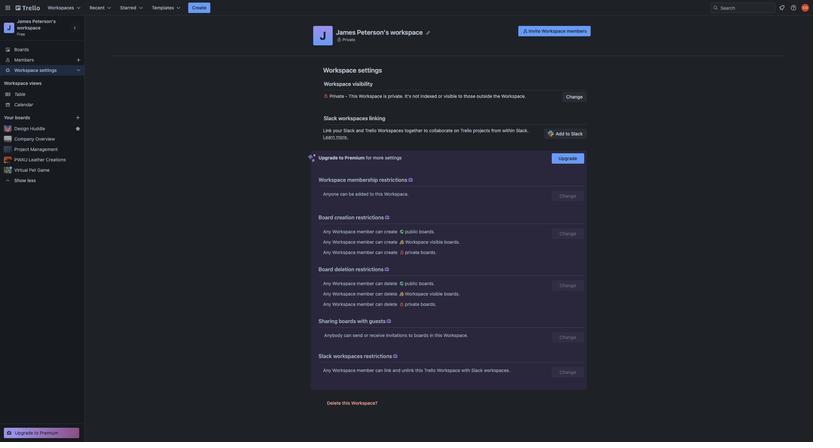 Task type: locate. For each thing, give the bounding box(es) containing it.
2 change link from the top
[[552, 281, 584, 291]]

members link
[[0, 55, 84, 65]]

3 any workspace member can create from the top
[[323, 250, 399, 255]]

4 change link from the top
[[552, 368, 584, 378]]

5 any from the top
[[323, 291, 331, 297]]

company overview link
[[14, 136, 81, 143]]

open information menu image
[[790, 5, 797, 11]]

invite workspace members
[[529, 28, 587, 34]]

or right indexed
[[438, 93, 443, 99]]

0 horizontal spatial workspace settings
[[14, 68, 57, 73]]

and inside the link your slack and trello workspaces together to collaborate on trello projects from within slack. learn more.
[[356, 128, 364, 133]]

1 change link from the top
[[552, 229, 584, 239]]

restrictions right deletion on the left bottom
[[356, 267, 384, 273]]

is
[[383, 93, 387, 99]]

company
[[14, 136, 34, 142]]

3 create from the top
[[384, 250, 397, 255]]

0 vertical spatial workspace.
[[501, 93, 526, 99]]

1 vertical spatial peterson's
[[357, 28, 389, 36]]

pwau leather creations
[[14, 157, 66, 163]]

with left workspaces. on the bottom of page
[[461, 368, 470, 374]]

visible for board creation restrictions
[[430, 240, 443, 245]]

0 horizontal spatial premium
[[40, 431, 58, 436]]

1 any workspace member can create from the top
[[323, 229, 399, 235]]

add
[[556, 131, 564, 137]]

with left guests
[[357, 319, 368, 325]]

1 vertical spatial delete
[[384, 291, 397, 297]]

create
[[384, 229, 397, 235], [384, 240, 397, 245], [384, 250, 397, 255]]

0 vertical spatial any workspace member can create
[[323, 229, 399, 235]]

james up free
[[17, 19, 31, 24]]

1 board from the top
[[319, 215, 333, 221]]

private
[[342, 37, 355, 42], [330, 93, 344, 99]]

workspace
[[17, 25, 41, 31], [390, 28, 423, 36]]

1 vertical spatial james
[[336, 28, 356, 36]]

1 delete from the top
[[384, 281, 397, 287]]

1 vertical spatial boards
[[339, 319, 356, 325]]

workspace settings down members link
[[14, 68, 57, 73]]

peterson's for james peterson's workspace
[[357, 28, 389, 36]]

1 vertical spatial private
[[405, 302, 419, 307]]

public for board creation restrictions
[[405, 229, 418, 235]]

trello right unlink
[[424, 368, 436, 374]]

workspaces.
[[484, 368, 510, 374]]

company overview
[[14, 136, 55, 142]]

outside
[[477, 93, 492, 99]]

1 vertical spatial private boards.
[[405, 302, 436, 307]]

0 vertical spatial public boards.
[[405, 229, 435, 235]]

settings
[[358, 67, 382, 74], [39, 68, 57, 73], [385, 155, 402, 161]]

0 vertical spatial premium
[[345, 155, 365, 161]]

overview
[[35, 136, 55, 142]]

1 horizontal spatial james
[[336, 28, 356, 36]]

this right delete
[[342, 401, 350, 406]]

create for public boards.
[[384, 229, 397, 235]]

workspaces up workspace navigation collapse icon
[[48, 5, 74, 10]]

1 any workspace member can delete from the top
[[323, 281, 399, 287]]

to
[[458, 93, 462, 99], [424, 128, 428, 133], [566, 131, 570, 137], [339, 155, 344, 161], [370, 192, 374, 197], [409, 333, 413, 339], [34, 431, 39, 436]]

3 delete from the top
[[384, 302, 397, 307]]

2 vertical spatial any workspace member can create
[[323, 250, 399, 255]]

private for board deletion restrictions
[[405, 302, 419, 307]]

this
[[349, 93, 358, 99]]

calendar link
[[14, 102, 81, 108]]

2 horizontal spatial settings
[[385, 155, 402, 161]]

sharing
[[319, 319, 338, 325]]

1 vertical spatial workspace.
[[384, 192, 409, 197]]

private right 'j' button on the top of the page
[[342, 37, 355, 42]]

0 vertical spatial workspaces
[[48, 5, 74, 10]]

0 vertical spatial or
[[438, 93, 443, 99]]

member
[[357, 229, 374, 235], [357, 240, 374, 245], [357, 250, 374, 255], [357, 281, 374, 287], [357, 291, 374, 297], [357, 302, 374, 307], [357, 368, 374, 374]]

private
[[405, 250, 420, 255], [405, 302, 419, 307]]

1 horizontal spatial peterson's
[[357, 28, 389, 36]]

any workspace member can delete
[[323, 281, 399, 287], [323, 291, 399, 297], [323, 302, 399, 307]]

this
[[375, 192, 383, 197], [435, 333, 442, 339], [415, 368, 423, 374], [342, 401, 350, 406]]

public
[[405, 229, 418, 235], [405, 281, 418, 287]]

2 vertical spatial create
[[384, 250, 397, 255]]

0 vertical spatial public
[[405, 229, 418, 235]]

primary element
[[0, 0, 813, 16]]

2 vertical spatial delete
[[384, 302, 397, 307]]

restrictions for slack workspaces restrictions
[[364, 354, 392, 360]]

your
[[333, 128, 342, 133]]

boards
[[15, 115, 30, 120], [339, 319, 356, 325], [414, 333, 429, 339]]

slack right add
[[571, 131, 583, 137]]

peterson's inside james peterson's workspace free
[[32, 19, 56, 24]]

workspaces down linking
[[378, 128, 403, 133]]

0 vertical spatial and
[[356, 128, 364, 133]]

james right 'j' button on the top of the page
[[336, 28, 356, 36]]

this right unlink
[[415, 368, 423, 374]]

design huddle
[[14, 126, 45, 131]]

1 vertical spatial premium
[[40, 431, 58, 436]]

workspace settings up the workspace visibility
[[323, 67, 382, 74]]

workspaces
[[48, 5, 74, 10], [378, 128, 403, 133]]

private left '-'
[[330, 93, 344, 99]]

slack up the more.
[[343, 128, 355, 133]]

0 horizontal spatial workspace
[[17, 25, 41, 31]]

learn more. link
[[323, 134, 348, 140]]

invite
[[529, 28, 540, 34]]

0 vertical spatial private
[[342, 37, 355, 42]]

1 horizontal spatial trello
[[424, 368, 436, 374]]

for
[[366, 155, 372, 161]]

0 vertical spatial delete
[[384, 281, 397, 287]]

1 vertical spatial any workspace member can delete
[[323, 291, 399, 297]]

j inside button
[[320, 29, 326, 42]]

2 horizontal spatial workspace.
[[501, 93, 526, 99]]

1 horizontal spatial and
[[393, 368, 400, 374]]

any workspace member can delete for workspace visible boards.
[[323, 291, 399, 297]]

0 vertical spatial james
[[17, 19, 31, 24]]

workspace.
[[501, 93, 526, 99], [384, 192, 409, 197], [444, 333, 468, 339]]

2 vertical spatial visible
[[430, 291, 443, 297]]

3 change link from the top
[[552, 333, 584, 343]]

1 vertical spatial visible
[[430, 240, 443, 245]]

project
[[14, 147, 29, 152]]

1 vertical spatial public
[[405, 281, 418, 287]]

7 member from the top
[[357, 368, 374, 374]]

0 horizontal spatial boards
[[15, 115, 30, 120]]

recent
[[90, 5, 105, 10]]

delete
[[384, 281, 397, 287], [384, 291, 397, 297], [384, 302, 397, 307]]

private - this workspace is private. it's not indexed or visible to those outside the workspace.
[[330, 93, 526, 99]]

premium for upgrade to premium for more settings
[[345, 155, 365, 161]]

private.
[[388, 93, 404, 99]]

0 vertical spatial private boards.
[[405, 250, 437, 255]]

1 horizontal spatial premium
[[345, 155, 365, 161]]

and right link
[[393, 368, 400, 374]]

0 horizontal spatial and
[[356, 128, 364, 133]]

together
[[405, 128, 423, 133]]

workspaces inside the link your slack and trello workspaces together to collaborate on trello projects from within slack. learn more.
[[378, 128, 403, 133]]

peterson's for james peterson's workspace free
[[32, 19, 56, 24]]

create for private boards.
[[384, 250, 397, 255]]

slack down anybody
[[319, 354, 332, 360]]

change
[[566, 94, 583, 100], [560, 193, 576, 199], [560, 231, 576, 237], [560, 283, 576, 289], [560, 335, 576, 341], [560, 370, 576, 376]]

0 vertical spatial create
[[384, 229, 397, 235]]

to inside upgrade to premium link
[[34, 431, 39, 436]]

any workspace member can delete for public boards.
[[323, 281, 399, 287]]

workspace for james peterson's workspace
[[390, 28, 423, 36]]

james inside james peterson's workspace free
[[17, 19, 31, 24]]

trello right the on at right top
[[460, 128, 472, 133]]

sm image inside invite workspace members button
[[522, 28, 529, 34]]

1 horizontal spatial boards
[[339, 319, 356, 325]]

2 delete from the top
[[384, 291, 397, 297]]

0 vertical spatial board
[[319, 215, 333, 221]]

0 notifications image
[[778, 4, 786, 12]]

2 vertical spatial any workspace member can delete
[[323, 302, 399, 307]]

2 horizontal spatial trello
[[460, 128, 472, 133]]

settings up visibility
[[358, 67, 382, 74]]

workspaces for linking
[[338, 116, 368, 121]]

2 create from the top
[[384, 240, 397, 245]]

2 vertical spatial workspace.
[[444, 333, 468, 339]]

1 vertical spatial board
[[319, 267, 333, 273]]

0 horizontal spatial workspace.
[[384, 192, 409, 197]]

delete for workspace visible boards.
[[384, 291, 397, 297]]

workspace down primary 'element'
[[390, 28, 423, 36]]

2 any workspace member can delete from the top
[[323, 291, 399, 297]]

slack left workspaces. on the bottom of page
[[471, 368, 483, 374]]

workspace membership restrictions
[[319, 177, 407, 183]]

delete for public boards.
[[384, 281, 397, 287]]

change for board creation restrictions
[[560, 231, 576, 237]]

back to home image
[[16, 3, 40, 13]]

board left deletion on the left bottom
[[319, 267, 333, 273]]

settings down members link
[[39, 68, 57, 73]]

2 vertical spatial boards
[[414, 333, 429, 339]]

project management link
[[14, 146, 81, 153]]

2 horizontal spatial upgrade
[[559, 156, 577, 161]]

search image
[[713, 5, 718, 10]]

1 vertical spatial public boards.
[[405, 281, 435, 287]]

can
[[340, 192, 348, 197], [375, 229, 383, 235], [375, 240, 383, 245], [375, 250, 383, 255], [375, 281, 383, 287], [375, 291, 383, 297], [375, 302, 383, 307], [344, 333, 351, 339], [375, 368, 383, 374]]

and
[[356, 128, 364, 133], [393, 368, 400, 374]]

learn
[[323, 134, 335, 140]]

workspace navigation collapse icon image
[[71, 23, 80, 32]]

sm image
[[522, 28, 529, 34], [384, 215, 390, 221], [399, 229, 405, 235], [399, 239, 405, 246], [399, 250, 405, 256], [384, 266, 390, 273], [399, 281, 405, 287], [392, 353, 399, 360]]

4 member from the top
[[357, 281, 374, 287]]

restrictions
[[379, 177, 407, 183], [356, 215, 384, 221], [356, 267, 384, 273], [364, 354, 392, 360]]

more.
[[336, 134, 348, 140]]

less
[[27, 178, 36, 183]]

1 horizontal spatial workspaces
[[378, 128, 403, 133]]

slack
[[324, 116, 337, 121], [343, 128, 355, 133], [571, 131, 583, 137], [319, 354, 332, 360], [471, 368, 483, 374]]

1 vertical spatial workspaces
[[333, 354, 363, 360]]

6 any from the top
[[323, 302, 331, 307]]

starred button
[[116, 3, 147, 13]]

1 horizontal spatial workspace settings
[[323, 67, 382, 74]]

restrictions down "more"
[[379, 177, 407, 183]]

1 vertical spatial any workspace member can create
[[323, 240, 399, 245]]

settings right "more"
[[385, 155, 402, 161]]

0 horizontal spatial workspaces
[[48, 5, 74, 10]]

4 any from the top
[[323, 281, 331, 287]]

2 any from the top
[[323, 240, 331, 245]]

0 horizontal spatial james
[[17, 19, 31, 24]]

0 vertical spatial change button
[[562, 92, 587, 102]]

calendar
[[14, 102, 33, 107]]

0 horizontal spatial j
[[7, 24, 11, 31]]

0 vertical spatial private
[[405, 250, 420, 255]]

2 board from the top
[[319, 267, 333, 273]]

any workspace member can delete for private boards.
[[323, 302, 399, 307]]

trello down linking
[[365, 128, 377, 133]]

any workspace member can create
[[323, 229, 399, 235], [323, 240, 399, 245], [323, 250, 399, 255]]

1 horizontal spatial workspace
[[390, 28, 423, 36]]

workspace settings
[[323, 67, 382, 74], [14, 68, 57, 73]]

1 vertical spatial workspace visible boards.
[[405, 291, 460, 297]]

1 vertical spatial with
[[461, 368, 470, 374]]

boards up design
[[15, 115, 30, 120]]

0 vertical spatial peterson's
[[32, 19, 56, 24]]

1 vertical spatial and
[[393, 368, 400, 374]]

your boards with 5 items element
[[4, 114, 66, 122]]

0 horizontal spatial settings
[[39, 68, 57, 73]]

boards up send
[[339, 319, 356, 325]]

slack up link
[[324, 116, 337, 121]]

1 horizontal spatial upgrade
[[319, 155, 338, 161]]

3 member from the top
[[357, 250, 374, 255]]

peterson's
[[32, 19, 56, 24], [357, 28, 389, 36]]

workspaces down send
[[333, 354, 363, 360]]

send
[[353, 333, 363, 339]]

recent button
[[86, 3, 115, 13]]

workspace settings inside dropdown button
[[14, 68, 57, 73]]

james for james peterson's workspace free
[[17, 19, 31, 24]]

Search field
[[711, 3, 775, 13]]

2 horizontal spatial boards
[[414, 333, 429, 339]]

on
[[454, 128, 459, 133]]

it's
[[405, 93, 411, 99]]

0 vertical spatial any workspace member can delete
[[323, 281, 399, 287]]

upgrade button
[[552, 154, 584, 164]]

sm image
[[407, 177, 414, 183], [399, 291, 405, 298], [399, 302, 405, 308], [386, 318, 392, 325]]

1 vertical spatial private
[[330, 93, 344, 99]]

0 vertical spatial workspace visible boards.
[[405, 240, 460, 245]]

workspace visible boards.
[[405, 240, 460, 245], [405, 291, 460, 297]]

board
[[319, 215, 333, 221], [319, 267, 333, 273]]

with
[[357, 319, 368, 325], [461, 368, 470, 374]]

restrictions for board deletion restrictions
[[356, 267, 384, 273]]

any workspace member can link and unlink this trello workspace with slack workspaces.
[[323, 368, 510, 374]]

0 horizontal spatial trello
[[365, 128, 377, 133]]

workspaces button
[[44, 3, 84, 13]]

2 any workspace member can create from the top
[[323, 240, 399, 245]]

1 horizontal spatial settings
[[358, 67, 382, 74]]

james for james peterson's workspace
[[336, 28, 356, 36]]

0 vertical spatial boards
[[15, 115, 30, 120]]

restrictions up link
[[364, 354, 392, 360]]

1 vertical spatial or
[[364, 333, 368, 339]]

public for board deletion restrictions
[[405, 281, 418, 287]]

3 any workspace member can delete from the top
[[323, 302, 399, 307]]

restrictions down the anyone can be added to this workspace.
[[356, 215, 384, 221]]

members
[[14, 57, 34, 63]]

1 vertical spatial create
[[384, 240, 397, 245]]

workspace inside james peterson's workspace free
[[17, 25, 41, 31]]

and down 'slack workspaces linking'
[[356, 128, 364, 133]]

private boards. for board creation restrictions
[[405, 250, 437, 255]]

members
[[567, 28, 587, 34]]

slack.
[[516, 128, 529, 133]]

change link for slack workspaces restrictions
[[552, 368, 584, 378]]

workspaces up your
[[338, 116, 368, 121]]

board deletion restrictions
[[319, 267, 384, 273]]

boards for sharing
[[339, 319, 356, 325]]

workspace inside invite workspace members button
[[542, 28, 566, 34]]

0 vertical spatial workspaces
[[338, 116, 368, 121]]

workspace
[[542, 28, 566, 34], [323, 67, 356, 74], [14, 68, 38, 73], [4, 81, 28, 86], [324, 81, 351, 87], [359, 93, 382, 99], [319, 177, 346, 183], [332, 229, 356, 235], [332, 240, 356, 245], [405, 240, 429, 245], [332, 250, 356, 255], [332, 281, 356, 287], [332, 291, 356, 297], [405, 291, 428, 297], [332, 302, 356, 307], [332, 368, 356, 374], [437, 368, 460, 374]]

in
[[430, 333, 433, 339]]

boards left in
[[414, 333, 429, 339]]

0 vertical spatial with
[[357, 319, 368, 325]]

delete for private boards.
[[384, 302, 397, 307]]

add to slack link
[[544, 129, 587, 139]]

upgrade inside 'button'
[[559, 156, 577, 161]]

workspace up free
[[17, 25, 41, 31]]

or right send
[[364, 333, 368, 339]]

1 create from the top
[[384, 229, 397, 235]]

design
[[14, 126, 29, 131]]

change button
[[562, 92, 587, 102], [552, 191, 584, 202]]

private for board creation restrictions
[[405, 250, 420, 255]]

0 horizontal spatial peterson's
[[32, 19, 56, 24]]

board left creation at the top left of the page
[[319, 215, 333, 221]]

upgrade for upgrade
[[559, 156, 577, 161]]

1 vertical spatial workspaces
[[378, 128, 403, 133]]

0 horizontal spatial upgrade
[[15, 431, 33, 436]]

upgrade to premium link
[[4, 428, 79, 439]]

1 horizontal spatial j
[[320, 29, 326, 42]]

your boards
[[4, 115, 30, 120]]

0 horizontal spatial or
[[364, 333, 368, 339]]



Task type: vqa. For each thing, say whether or not it's contained in the screenshot.
third create from the bottom
yes



Task type: describe. For each thing, give the bounding box(es) containing it.
0 horizontal spatial with
[[357, 319, 368, 325]]

to inside add to slack 'link'
[[566, 131, 570, 137]]

change link for board deletion restrictions
[[552, 281, 584, 291]]

this right added
[[375, 192, 383, 197]]

5 member from the top
[[357, 291, 374, 297]]

invitations
[[386, 333, 407, 339]]

delete
[[327, 401, 341, 406]]

not
[[412, 93, 419, 99]]

create for workspace visible boards.
[[384, 240, 397, 245]]

pwau leather creations link
[[14, 157, 81, 163]]

anybody can send or receive invitations to boards in this workspace.
[[324, 333, 468, 339]]

1 horizontal spatial workspace.
[[444, 333, 468, 339]]

delete this workspace? button
[[323, 399, 381, 409]]

workspace visibility
[[324, 81, 373, 87]]

james peterson's workspace
[[336, 28, 423, 36]]

this right in
[[435, 333, 442, 339]]

change for sharing boards with guests
[[560, 335, 576, 341]]

unlink
[[402, 368, 414, 374]]

change for slack workspaces restrictions
[[560, 370, 576, 376]]

more
[[373, 155, 384, 161]]

6 member from the top
[[357, 302, 374, 307]]

workspace visible boards. for board deletion restrictions
[[405, 291, 460, 297]]

7 any from the top
[[323, 368, 331, 374]]

sharing boards with guests
[[319, 319, 386, 325]]

within
[[502, 128, 515, 133]]

delete this workspace?
[[327, 401, 378, 406]]

add board image
[[75, 115, 81, 120]]

j for 'j' button on the top of the page
[[320, 29, 326, 42]]

your
[[4, 115, 14, 120]]

anyone
[[323, 192, 339, 197]]

templates
[[152, 5, 174, 10]]

virtual pet game
[[14, 167, 49, 173]]

management
[[30, 147, 58, 152]]

design huddle link
[[14, 126, 73, 132]]

change link for sharing boards with guests
[[552, 333, 584, 343]]

workspace settings button
[[0, 65, 84, 76]]

-
[[345, 93, 347, 99]]

christina overa (christinaovera) image
[[801, 4, 809, 12]]

slack inside the link your slack and trello workspaces together to collaborate on trello projects from within slack. learn more.
[[343, 128, 355, 133]]

show
[[14, 178, 26, 183]]

show less
[[14, 178, 36, 183]]

added
[[355, 192, 369, 197]]

0 vertical spatial visible
[[444, 93, 457, 99]]

views
[[29, 81, 42, 86]]

anyone can be added to this workspace.
[[323, 192, 409, 197]]

table link
[[14, 91, 81, 98]]

collaborate
[[429, 128, 453, 133]]

upgrade to premium for more settings
[[319, 155, 402, 161]]

virtual pet game link
[[14, 167, 81, 174]]

public boards. for board creation restrictions
[[405, 229, 435, 235]]

workspace views
[[4, 81, 42, 86]]

slack workspaces restrictions
[[319, 354, 392, 360]]

private for private
[[342, 37, 355, 42]]

slack inside 'link'
[[571, 131, 583, 137]]

sparkle image
[[308, 154, 316, 163]]

j for j link
[[7, 24, 11, 31]]

show less button
[[0, 176, 84, 186]]

public boards. for board deletion restrictions
[[405, 281, 435, 287]]

invite workspace members button
[[518, 26, 591, 36]]

visible for board deletion restrictions
[[430, 291, 443, 297]]

those
[[464, 93, 475, 99]]

boards for your
[[15, 115, 30, 120]]

upgrade for upgrade to premium for more settings
[[319, 155, 338, 161]]

from
[[491, 128, 501, 133]]

create
[[192, 5, 207, 10]]

link your slack and trello workspaces together to collaborate on trello projects from within slack. learn more.
[[323, 128, 529, 140]]

link
[[384, 368, 391, 374]]

workspace visible boards. for board creation restrictions
[[405, 240, 460, 245]]

pet
[[29, 167, 36, 173]]

1 horizontal spatial or
[[438, 93, 443, 99]]

board creation restrictions
[[319, 215, 384, 221]]

table
[[14, 92, 25, 97]]

anybody
[[324, 333, 343, 339]]

projects
[[473, 128, 490, 133]]

j button
[[313, 26, 333, 45]]

any workspace member can create for private boards.
[[323, 250, 399, 255]]

premium for upgrade to premium
[[40, 431, 58, 436]]

to inside the link your slack and trello workspaces together to collaborate on trello projects from within slack. learn more.
[[424, 128, 428, 133]]

settings inside dropdown button
[[39, 68, 57, 73]]

be
[[349, 192, 354, 197]]

starred icon image
[[75, 126, 81, 131]]

indexed
[[421, 93, 437, 99]]

james peterson's workspace link
[[17, 19, 57, 31]]

this inside button
[[342, 401, 350, 406]]

change link for board creation restrictions
[[552, 229, 584, 239]]

2 member from the top
[[357, 240, 374, 245]]

receive
[[370, 333, 385, 339]]

guests
[[369, 319, 386, 325]]

restrictions for board creation restrictions
[[356, 215, 384, 221]]

project management
[[14, 147, 58, 152]]

board for board deletion restrictions
[[319, 267, 333, 273]]

slack workspaces linking
[[324, 116, 385, 121]]

the
[[493, 93, 500, 99]]

change for board deletion restrictions
[[560, 283, 576, 289]]

j link
[[4, 23, 14, 33]]

create button
[[188, 3, 210, 13]]

workspace?
[[351, 401, 378, 406]]

private for private - this workspace is private. it's not indexed or visible to those outside the workspace.
[[330, 93, 344, 99]]

1 any from the top
[[323, 229, 331, 235]]

any workspace member can create for workspace visible boards.
[[323, 240, 399, 245]]

james peterson's workspace free
[[17, 19, 57, 37]]

workspaces for restrictions
[[333, 354, 363, 360]]

pwau
[[14, 157, 27, 163]]

private boards. for board deletion restrictions
[[405, 302, 436, 307]]

board for board creation restrictions
[[319, 215, 333, 221]]

boards
[[14, 47, 29, 52]]

restrictions for workspace membership restrictions
[[379, 177, 407, 183]]

workspace inside workspace settings dropdown button
[[14, 68, 38, 73]]

workspace for james peterson's workspace free
[[17, 25, 41, 31]]

deletion
[[334, 267, 354, 273]]

add to slack
[[556, 131, 583, 137]]

1 horizontal spatial with
[[461, 368, 470, 374]]

1 member from the top
[[357, 229, 374, 235]]

link
[[323, 128, 332, 133]]

any workspace member can create for public boards.
[[323, 229, 399, 235]]

1 vertical spatial change button
[[552, 191, 584, 202]]

upgrade to premium
[[15, 431, 58, 436]]

upgrade for upgrade to premium
[[15, 431, 33, 436]]

workspaces inside popup button
[[48, 5, 74, 10]]

huddle
[[30, 126, 45, 131]]

linking
[[369, 116, 385, 121]]

3 any from the top
[[323, 250, 331, 255]]



